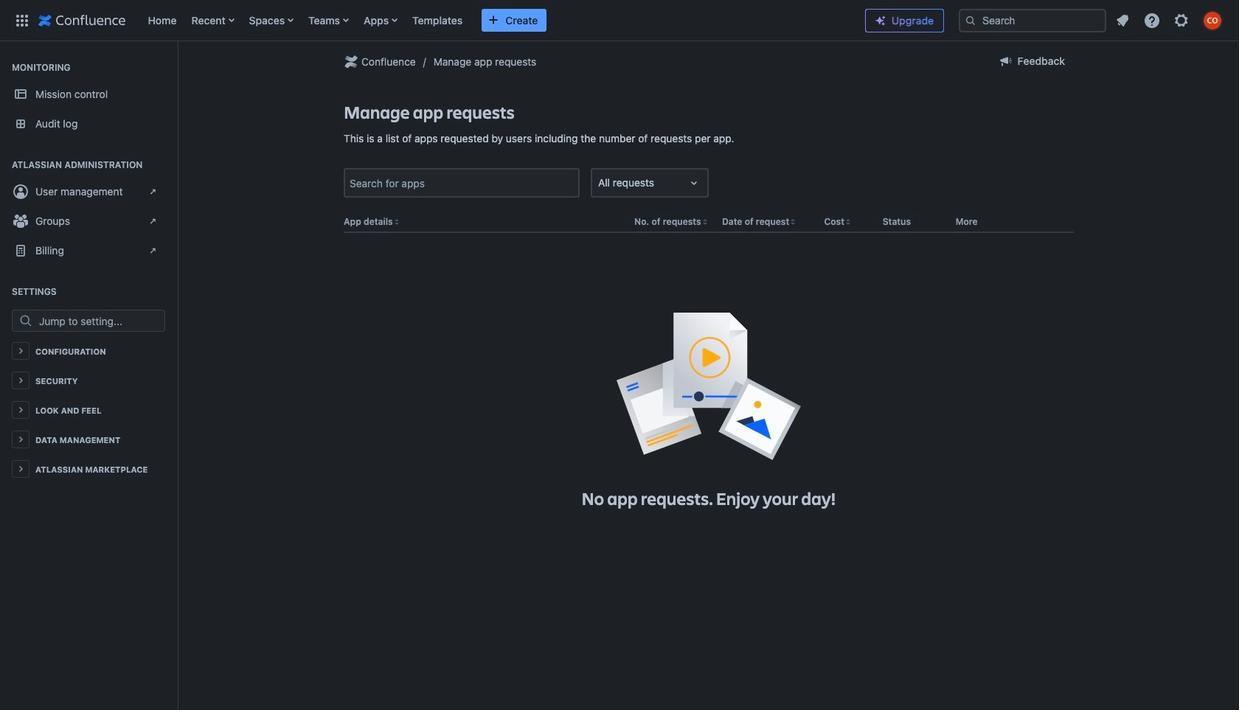 Task type: vqa. For each thing, say whether or not it's contained in the screenshot.
confluence image
yes



Task type: locate. For each thing, give the bounding box(es) containing it.
appswitcher icon image
[[13, 11, 31, 29]]

confluence image
[[38, 11, 126, 29], [38, 11, 126, 29]]

banner
[[0, 0, 1240, 44]]

list
[[141, 0, 854, 41], [1110, 7, 1231, 34]]

0 horizontal spatial list
[[141, 0, 854, 41]]

context icon image
[[342, 53, 360, 71], [342, 53, 360, 71]]

search image
[[965, 14, 977, 26]]

global element
[[9, 0, 854, 41]]

None text field
[[599, 176, 601, 191]]

1 horizontal spatial list
[[1110, 7, 1231, 34]]

premium image
[[875, 15, 887, 27]]

Search for requested apps field
[[345, 170, 579, 197]]

None search field
[[959, 8, 1107, 32]]



Task type: describe. For each thing, give the bounding box(es) containing it.
notification icon image
[[1114, 11, 1132, 29]]

list for appswitcher icon
[[141, 0, 854, 41]]

help icon image
[[1144, 11, 1162, 29]]

list for the premium icon
[[1110, 7, 1231, 34]]

open image
[[686, 175, 703, 192]]

collapse sidebar image
[[161, 49, 193, 78]]

Search field
[[959, 8, 1107, 32]]

settings icon image
[[1173, 11, 1191, 29]]

Settings Search field
[[35, 311, 165, 331]]



